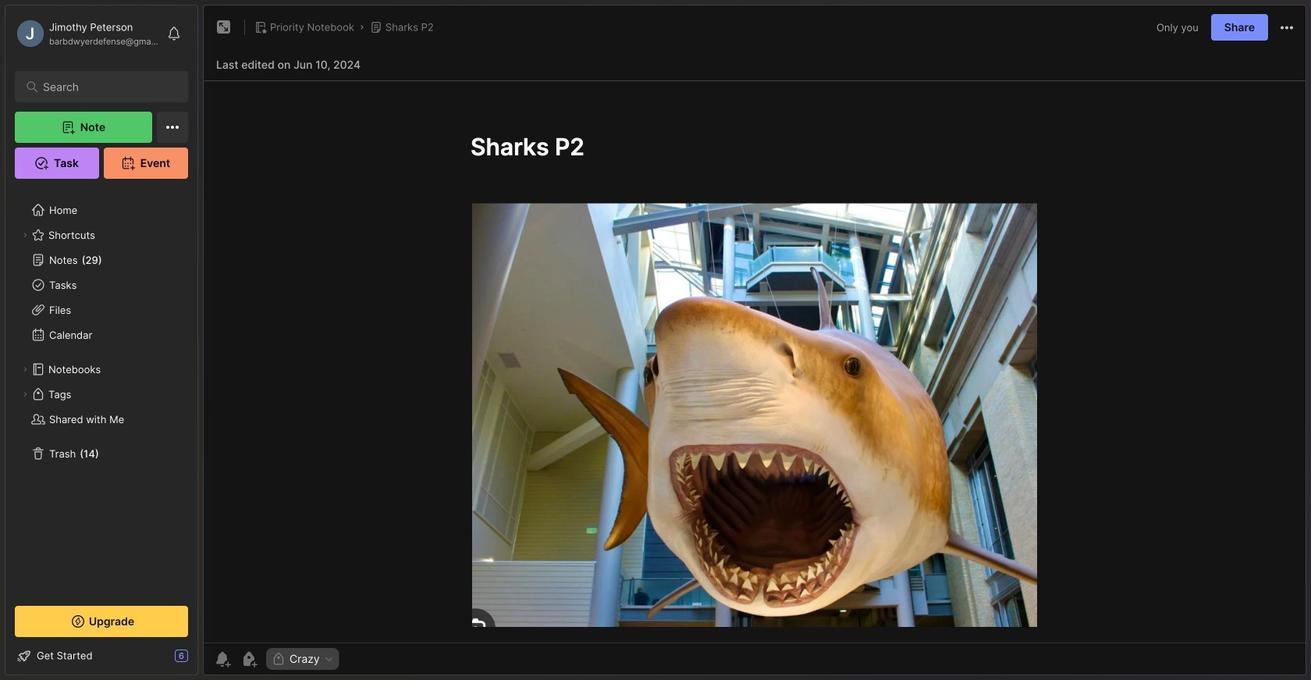 Task type: describe. For each thing, give the bounding box(es) containing it.
Help and Learning task checklist field
[[5, 643, 198, 668]]

expand notebooks image
[[20, 365, 30, 374]]

More actions field
[[1278, 18, 1297, 37]]

expand tags image
[[20, 390, 30, 399]]

tree inside main element
[[5, 188, 198, 592]]

more actions image
[[1278, 18, 1297, 37]]

expand note image
[[215, 18, 233, 37]]

none search field inside main element
[[43, 77, 167, 96]]

add a reminder image
[[213, 650, 232, 668]]



Task type: vqa. For each thing, say whether or not it's contained in the screenshot.
Click to collapse icon
yes



Task type: locate. For each thing, give the bounding box(es) containing it.
click to collapse image
[[197, 651, 209, 670]]

Search text field
[[43, 80, 167, 94]]

note window element
[[203, 5, 1307, 679]]

tree
[[5, 188, 198, 592]]

None search field
[[43, 77, 167, 96]]

Account field
[[15, 18, 159, 49]]

Note Editor text field
[[204, 80, 1306, 643]]

Crazy Tag actions field
[[320, 654, 335, 664]]

add tag image
[[240, 650, 258, 668]]

main element
[[0, 0, 203, 680]]



